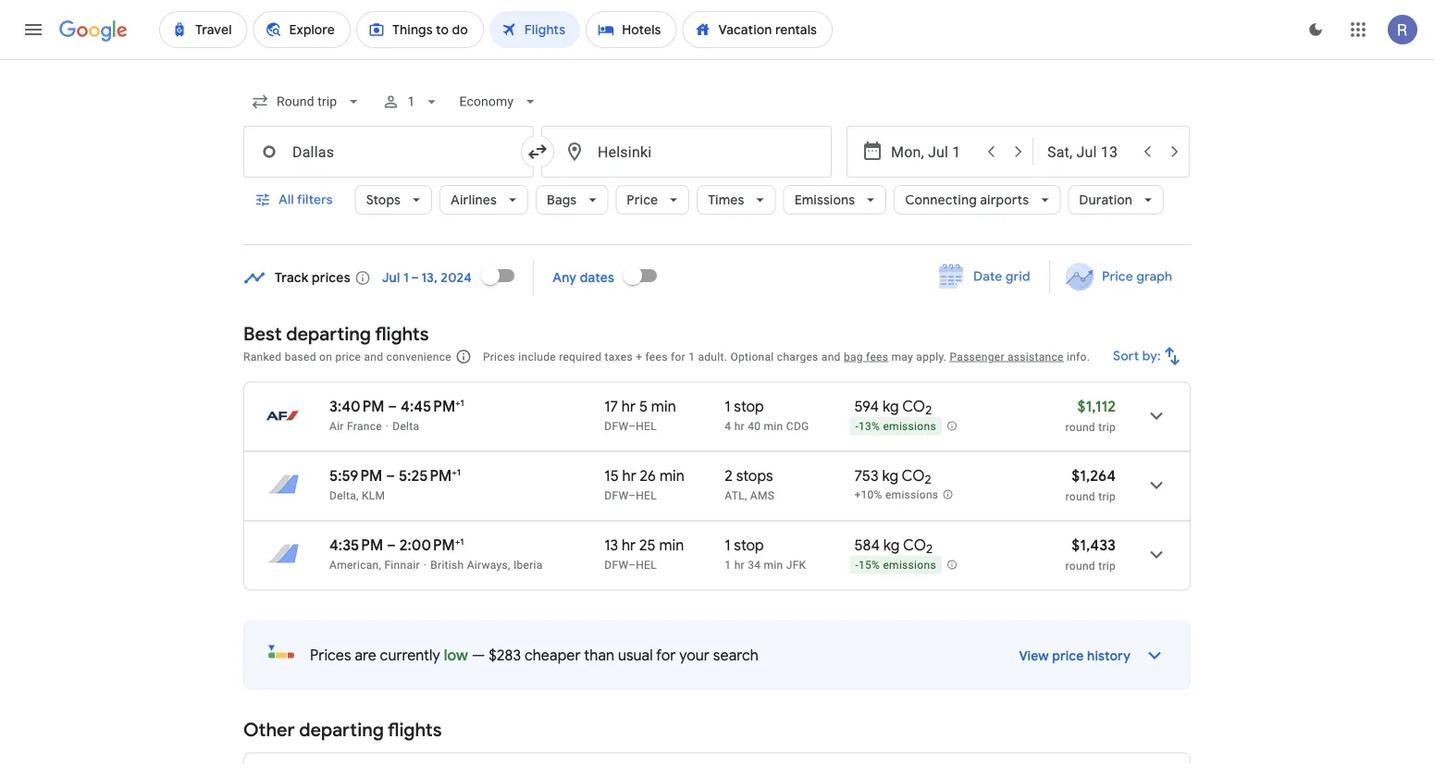 Task type: describe. For each thing, give the bounding box(es) containing it.
cheaper
[[525, 646, 581, 665]]

iberia
[[514, 559, 543, 572]]

flight details. leaves dallas/fort worth international airport at 5:59 pm on monday, july 1 and arrives at helsinki airport at 5:25 pm on tuesday, july 2. image
[[1135, 463, 1179, 508]]

times
[[708, 192, 745, 208]]

prices
[[312, 270, 351, 287]]

other
[[243, 719, 295, 742]]

delta,
[[330, 489, 359, 502]]

finnair
[[385, 559, 420, 572]]

convenience
[[387, 350, 452, 363]]

– inside the 15 hr 26 min dfw – hel
[[629, 489, 636, 502]]

other departing flights
[[243, 719, 442, 742]]

min for 17 hr 5 min
[[652, 397, 676, 416]]

by:
[[1143, 348, 1162, 365]]

your
[[680, 646, 710, 665]]

min for 13 hr 25 min
[[659, 536, 684, 555]]

delta
[[393, 420, 420, 433]]

than
[[584, 646, 615, 665]]

5
[[640, 397, 648, 416]]

4:35 pm
[[330, 536, 383, 555]]

1 button
[[374, 80, 448, 124]]

584
[[855, 536, 880, 555]]

any
[[553, 270, 577, 287]]

layover (1 of 2) is a 1 hr 16 min layover at hartsfield-jackson atlanta international airport in atlanta. layover (2 of 2) is a 1 hr layover at amsterdam airport schiphol in amsterdam. element
[[725, 488, 846, 503]]

1 inside the 5:59 pm – 5:25 pm + 1
[[457, 467, 461, 478]]

kg for 594
[[883, 397, 899, 416]]

departing for other
[[299, 719, 384, 742]]

4:45 pm
[[401, 397, 456, 416]]

hel for 25
[[636, 559, 657, 572]]

dfw for 17
[[605, 420, 629, 433]]

duration
[[1080, 192, 1133, 208]]

+10%
[[855, 489, 883, 502]]

kg for 584
[[884, 536, 900, 555]]

Departure time: 3:40 PM. text field
[[330, 397, 385, 416]]

$1,433
[[1072, 536, 1116, 555]]

view price history
[[1020, 648, 1131, 665]]

1 stop flight. element for 13 hr 25 min
[[725, 536, 764, 558]]

times button
[[697, 178, 776, 222]]

1 vertical spatial price
[[1053, 648, 1085, 665]]

$1,264
[[1072, 467, 1116, 486]]

Arrival time: 2:00 PM on  Tuesday, July 2. text field
[[400, 536, 464, 555]]

best
[[243, 322, 282, 346]]

filters
[[297, 192, 333, 208]]

all filters
[[279, 192, 333, 208]]

1 inside 3:40 pm – 4:45 pm + 1
[[461, 397, 465, 409]]

price graph
[[1102, 268, 1173, 285]]

graph
[[1137, 268, 1173, 285]]

total duration 17 hr 5 min. element
[[605, 397, 725, 419]]

$1,433 round trip
[[1066, 536, 1116, 573]]

change appearance image
[[1294, 7, 1339, 52]]

leaves dallas/fort worth international airport at 4:35 pm on monday, july 1 and arrives at helsinki airport at 2:00 pm on tuesday, july 2. element
[[330, 536, 464, 555]]

connecting airports button
[[894, 178, 1061, 222]]

grid
[[1006, 268, 1031, 285]]

– inside 13 hr 25 min dfw – hel
[[629, 559, 636, 572]]

total duration 13 hr 25 min. element
[[605, 536, 725, 558]]

stops
[[737, 467, 774, 486]]

all
[[279, 192, 294, 208]]

co for 594
[[903, 397, 926, 416]]

best departing flights
[[243, 322, 429, 346]]

round for $1,433
[[1066, 560, 1096, 573]]

are
[[355, 646, 377, 665]]

price for price
[[627, 192, 658, 208]]

price graph button
[[1054, 260, 1188, 293]]

emissions for 594
[[884, 420, 937, 433]]

13%
[[859, 420, 881, 433]]

flights for other departing flights
[[388, 719, 442, 742]]

stop for 13 hr 25 min
[[734, 536, 764, 555]]

atl
[[725, 489, 745, 502]]

$1,112 round trip
[[1066, 397, 1116, 434]]

753
[[855, 467, 879, 486]]

Departure time: 4:35 PM. text field
[[330, 536, 383, 555]]

france
[[347, 420, 382, 433]]

charges
[[777, 350, 819, 363]]

flights for best departing flights
[[375, 322, 429, 346]]

40
[[748, 420, 761, 433]]

34
[[748, 559, 761, 572]]

loading results progress bar
[[0, 59, 1435, 63]]

sort by: button
[[1106, 334, 1191, 379]]

apply.
[[917, 350, 947, 363]]

stop for 17 hr 5 min
[[734, 397, 764, 416]]

5:59 pm – 5:25 pm + 1
[[330, 467, 461, 486]]

15%
[[859, 559, 881, 572]]

Departure text field
[[891, 127, 977, 177]]

 image for 4:45 pm
[[386, 420, 389, 433]]

sort by:
[[1114, 348, 1162, 365]]

date
[[974, 268, 1003, 285]]

trip for $1,112
[[1099, 421, 1116, 434]]

bags button
[[536, 178, 609, 222]]

hr for 15 hr 26 min
[[623, 467, 637, 486]]

date grid
[[974, 268, 1031, 285]]

view price history image
[[1133, 634, 1178, 678]]

price for price graph
[[1102, 268, 1134, 285]]

hr inside 1 stop 4 hr 40 min cdg
[[735, 420, 745, 433]]

hr for 17 hr 5 min
[[622, 397, 636, 416]]

17 hr 5 min dfw – hel
[[605, 397, 676, 433]]

leaves dallas/fort worth international airport at 5:59 pm on monday, july 1 and arrives at helsinki airport at 5:25 pm on tuesday, july 2. element
[[330, 467, 461, 486]]

min inside 1 stop 4 hr 40 min cdg
[[764, 420, 784, 433]]

2 for 584
[[927, 542, 933, 557]]

airports
[[981, 192, 1030, 208]]

15
[[605, 467, 619, 486]]

1 and from the left
[[364, 350, 384, 363]]

include
[[519, 350, 556, 363]]

air
[[330, 420, 344, 433]]

2 for 753
[[925, 472, 932, 488]]

2 fees from the left
[[867, 350, 889, 363]]

leaves dallas/fort worth international airport at 3:40 pm on monday, july 1 and arrives at helsinki airport at 4:45 pm on tuesday, july 2. element
[[330, 397, 465, 416]]

airlines
[[451, 192, 497, 208]]

3:40 pm
[[330, 397, 385, 416]]

american,
[[330, 559, 382, 572]]

- for 594
[[856, 420, 859, 433]]

usual
[[618, 646, 653, 665]]

learn more about tracked prices image
[[354, 270, 371, 287]]

connecting
[[905, 192, 977, 208]]

co for 753
[[902, 467, 925, 486]]

required
[[559, 350, 602, 363]]

layover (1 of 1) is a 4 hr 40 min layover at paris charles de gaulle airport in paris. element
[[725, 419, 846, 434]]

ams
[[751, 489, 775, 502]]

bag
[[844, 350, 864, 363]]

stops button
[[355, 178, 432, 222]]

passenger assistance button
[[950, 350, 1064, 363]]

main content containing best departing flights
[[243, 254, 1191, 765]]

Departure time: 5:59 PM. text field
[[330, 467, 383, 486]]



Task type: vqa. For each thing, say whether or not it's contained in the screenshot.
Date
yes



Task type: locate. For each thing, give the bounding box(es) containing it.
search
[[713, 646, 759, 665]]

kg inside "584 kg co 2"
[[884, 536, 900, 555]]

1 trip from the top
[[1099, 421, 1116, 434]]

– down total duration 15 hr 26 min. element
[[629, 489, 636, 502]]

min right 40
[[764, 420, 784, 433]]

 image down 2:00 pm
[[424, 559, 427, 572]]

1 vertical spatial trip
[[1099, 490, 1116, 503]]

2 and from the left
[[822, 350, 841, 363]]

– inside 17 hr 5 min dfw – hel
[[629, 420, 636, 433]]

hr left 5
[[622, 397, 636, 416]]

main content
[[243, 254, 1191, 765]]

2 vertical spatial trip
[[1099, 560, 1116, 573]]

and left the bag
[[822, 350, 841, 363]]

swap origin and destination. image
[[527, 141, 549, 163]]

trip for $1,433
[[1099, 560, 1116, 573]]

0 vertical spatial hel
[[636, 420, 657, 433]]

learn more about ranking image
[[455, 349, 472, 365]]

track prices
[[275, 270, 351, 287]]

stop
[[734, 397, 764, 416], [734, 536, 764, 555]]

2 inside 2 stops atl , ams
[[725, 467, 733, 486]]

1 vertical spatial co
[[902, 467, 925, 486]]

2 round from the top
[[1066, 490, 1096, 503]]

1 vertical spatial departing
[[299, 719, 384, 742]]

bags
[[547, 192, 577, 208]]

ranked
[[243, 350, 282, 363]]

hel down 26
[[636, 489, 657, 502]]

delta, klm
[[330, 489, 385, 502]]

0 vertical spatial co
[[903, 397, 926, 416]]

0 vertical spatial  image
[[386, 420, 389, 433]]

0 vertical spatial flights
[[375, 322, 429, 346]]

- down 594
[[856, 420, 859, 433]]

Arrival time: 4:45 PM on  Tuesday, July 2. text field
[[401, 397, 465, 416]]

emissions button
[[784, 178, 887, 222]]

5:59 pm
[[330, 467, 383, 486]]

1 stop from the top
[[734, 397, 764, 416]]

min inside 17 hr 5 min dfw – hel
[[652, 397, 676, 416]]

Return text field
[[1048, 127, 1133, 177]]

3 hel from the top
[[636, 559, 657, 572]]

kg for 753
[[883, 467, 899, 486]]

584 kg co 2
[[855, 536, 933, 557]]

1 horizontal spatial prices
[[483, 350, 516, 363]]

emissions down the 753 kg co 2
[[886, 489, 939, 502]]

1264 US dollars text field
[[1072, 467, 1116, 486]]

co up -13% emissions
[[903, 397, 926, 416]]

1 1 stop flight. element from the top
[[725, 397, 764, 419]]

1 vertical spatial emissions
[[886, 489, 939, 502]]

2 dfw from the top
[[605, 489, 629, 502]]

– down total duration 17 hr 5 min. element
[[629, 420, 636, 433]]

dfw
[[605, 420, 629, 433], [605, 489, 629, 502], [605, 559, 629, 572]]

2 vertical spatial emissions
[[884, 559, 937, 572]]

1 stop flight. element up 40
[[725, 397, 764, 419]]

0 vertical spatial -
[[856, 420, 859, 433]]

may
[[892, 350, 914, 363]]

departing up on
[[286, 322, 371, 346]]

2 inside 594 kg co 2
[[926, 403, 932, 419]]

track
[[275, 270, 309, 287]]

flights up convenience in the left top of the page
[[375, 322, 429, 346]]

1 horizontal spatial fees
[[867, 350, 889, 363]]

1 stop flight. element up the "34"
[[725, 536, 764, 558]]

min for 15 hr 26 min
[[660, 467, 685, 486]]

$1,112
[[1078, 397, 1116, 416]]

hel inside 13 hr 25 min dfw – hel
[[636, 559, 657, 572]]

1 inside 1 stop 4 hr 40 min cdg
[[725, 397, 731, 416]]

1 vertical spatial stop
[[734, 536, 764, 555]]

2 up atl
[[725, 467, 733, 486]]

1 vertical spatial flights
[[388, 719, 442, 742]]

duration button
[[1069, 178, 1165, 222]]

and down best departing flights
[[364, 350, 384, 363]]

 image
[[386, 420, 389, 433], [424, 559, 427, 572]]

1 stop flight. element
[[725, 397, 764, 419], [725, 536, 764, 558]]

co up -15% emissions
[[903, 536, 927, 555]]

hr right 13
[[622, 536, 636, 555]]

low
[[444, 646, 468, 665]]

None field
[[243, 85, 371, 118], [452, 85, 547, 118], [243, 85, 371, 118], [452, 85, 547, 118]]

stop inside 1 stop 1 hr 34 min jfk
[[734, 536, 764, 555]]

1 vertical spatial kg
[[883, 467, 899, 486]]

round down 1264 us dollars text field
[[1066, 490, 1096, 503]]

find the best price region
[[243, 254, 1191, 308]]

1 vertical spatial hel
[[636, 489, 657, 502]]

+10% emissions
[[855, 489, 939, 502]]

15 hr 26 min dfw – hel
[[605, 467, 685, 502]]

hel inside 17 hr 5 min dfw – hel
[[636, 420, 657, 433]]

round down $1,112 text box in the bottom of the page
[[1066, 421, 1096, 434]]

0 vertical spatial for
[[671, 350, 686, 363]]

3:40 pm – 4:45 pm + 1
[[330, 397, 465, 416]]

trip down $1,112 text box in the bottom of the page
[[1099, 421, 1116, 434]]

0 horizontal spatial price
[[335, 350, 361, 363]]

1 round from the top
[[1066, 421, 1096, 434]]

0 vertical spatial emissions
[[884, 420, 937, 433]]

departing for best
[[286, 322, 371, 346]]

price left the graph
[[1102, 268, 1134, 285]]

25
[[640, 536, 656, 555]]

1 inside 4:35 pm – 2:00 pm + 1
[[460, 536, 464, 548]]

hr inside 1 stop 1 hr 34 min jfk
[[735, 559, 745, 572]]

1 vertical spatial for
[[656, 646, 676, 665]]

1 hel from the top
[[636, 420, 657, 433]]

hel
[[636, 420, 657, 433], [636, 489, 657, 502], [636, 559, 657, 572]]

currently
[[380, 646, 441, 665]]

1 stop flight. element for 17 hr 5 min
[[725, 397, 764, 419]]

2:00 pm
[[400, 536, 455, 555]]

dfw inside 17 hr 5 min dfw – hel
[[605, 420, 629, 433]]

emissions for 584
[[884, 559, 937, 572]]

round for $1,112
[[1066, 421, 1096, 434]]

0 horizontal spatial prices
[[310, 646, 351, 665]]

 image left "delta"
[[386, 420, 389, 433]]

flight details. leaves dallas/fort worth international airport at 3:40 pm on monday, july 1 and arrives at helsinki airport at 4:45 pm on tuesday, july 2. image
[[1135, 394, 1179, 438]]

stop up the "34"
[[734, 536, 764, 555]]

1433 US dollars text field
[[1072, 536, 1116, 555]]

1 vertical spatial prices
[[310, 646, 351, 665]]

prices include required taxes + fees for 1 adult. optional charges and bag fees may apply. passenger assistance
[[483, 350, 1064, 363]]

1 vertical spatial round
[[1066, 490, 1096, 503]]

—
[[472, 646, 485, 665]]

1 dfw from the top
[[605, 420, 629, 433]]

0 vertical spatial 1 stop flight. element
[[725, 397, 764, 419]]

co up '+10% emissions'
[[902, 467, 925, 486]]

1112 US dollars text field
[[1078, 397, 1116, 416]]

0 vertical spatial dfw
[[605, 420, 629, 433]]

cdg
[[787, 420, 810, 433]]

hr left the "34"
[[735, 559, 745, 572]]

0 horizontal spatial fees
[[646, 350, 668, 363]]

trip down 1264 us dollars text field
[[1099, 490, 1116, 503]]

26
[[640, 467, 656, 486]]

assistance
[[1008, 350, 1064, 363]]

co for 584
[[903, 536, 927, 555]]

dfw down 13
[[605, 559, 629, 572]]

ranked based on price and convenience
[[243, 350, 452, 363]]

airlines button
[[440, 178, 529, 222]]

min
[[652, 397, 676, 416], [764, 420, 784, 433], [660, 467, 685, 486], [659, 536, 684, 555], [764, 559, 784, 572]]

+ for 4:45 pm
[[456, 397, 461, 409]]

+ inside the 5:59 pm – 5:25 pm + 1
[[452, 467, 457, 478]]

prices for prices are currently low — $283 cheaper than usual for your search
[[310, 646, 351, 665]]

price right on
[[335, 350, 361, 363]]

jul 1 – 13, 2024
[[382, 270, 472, 287]]

2 vertical spatial dfw
[[605, 559, 629, 572]]

– up finnair
[[387, 536, 396, 555]]

–
[[388, 397, 397, 416], [629, 420, 636, 433], [386, 467, 395, 486], [629, 489, 636, 502], [387, 536, 396, 555], [629, 559, 636, 572]]

2 stops flight. element
[[725, 467, 774, 488]]

flights down currently
[[388, 719, 442, 742]]

 image for 2:00 pm
[[424, 559, 427, 572]]

2 up '+10% emissions'
[[925, 472, 932, 488]]

total duration 15 hr 26 min. element
[[605, 467, 725, 488]]

airways,
[[467, 559, 511, 572]]

None text field
[[243, 126, 534, 178]]

0 vertical spatial price
[[627, 192, 658, 208]]

2 inside "584 kg co 2"
[[927, 542, 933, 557]]

jfk
[[787, 559, 807, 572]]

on
[[319, 350, 332, 363]]

2 vertical spatial hel
[[636, 559, 657, 572]]

price button
[[616, 178, 690, 222]]

2 1 stop flight. element from the top
[[725, 536, 764, 558]]

1 – 13,
[[404, 270, 438, 287]]

1 horizontal spatial price
[[1053, 648, 1085, 665]]

stop up 40
[[734, 397, 764, 416]]

departing right the other
[[299, 719, 384, 742]]

min inside 1 stop 1 hr 34 min jfk
[[764, 559, 784, 572]]

all filters button
[[243, 178, 348, 222]]

prices right learn more about ranking icon
[[483, 350, 516, 363]]

dfw for 15
[[605, 489, 629, 502]]

emissions down 594 kg co 2
[[884, 420, 937, 433]]

2 vertical spatial kg
[[884, 536, 900, 555]]

1 stop 4 hr 40 min cdg
[[725, 397, 810, 433]]

+ for 2:00 pm
[[455, 536, 460, 548]]

hr inside the 15 hr 26 min dfw – hel
[[623, 467, 637, 486]]

1 fees from the left
[[646, 350, 668, 363]]

kg up '+10% emissions'
[[883, 467, 899, 486]]

hel inside the 15 hr 26 min dfw – hel
[[636, 489, 657, 502]]

0 vertical spatial prices
[[483, 350, 516, 363]]

-13% emissions
[[856, 420, 937, 433]]

optional
[[731, 350, 774, 363]]

2 trip from the top
[[1099, 490, 1116, 503]]

+ inside 4:35 pm – 2:00 pm + 1
[[455, 536, 460, 548]]

trip inside $1,264 round trip
[[1099, 490, 1116, 503]]

dates
[[580, 270, 615, 287]]

1 inside popup button
[[408, 94, 415, 109]]

dfw down 17
[[605, 420, 629, 433]]

13
[[605, 536, 619, 555]]

stop inside 1 stop 4 hr 40 min cdg
[[734, 397, 764, 416]]

hr right 4
[[735, 420, 745, 433]]

kg up -13% emissions
[[883, 397, 899, 416]]

3 trip from the top
[[1099, 560, 1116, 573]]

2 vertical spatial round
[[1066, 560, 1096, 573]]

fees right taxes
[[646, 350, 668, 363]]

co inside the 753 kg co 2
[[902, 467, 925, 486]]

fees
[[646, 350, 668, 363], [867, 350, 889, 363]]

emissions
[[884, 420, 937, 433], [886, 489, 939, 502], [884, 559, 937, 572]]

round inside $1,433 round trip
[[1066, 560, 1096, 573]]

trip inside $1,433 round trip
[[1099, 560, 1116, 573]]

0 vertical spatial departing
[[286, 322, 371, 346]]

2 up -15% emissions
[[927, 542, 933, 557]]

2 stops atl , ams
[[725, 467, 775, 502]]

for left adult.
[[671, 350, 686, 363]]

price inside popup button
[[627, 192, 658, 208]]

None text field
[[542, 126, 832, 178]]

– up "delta"
[[388, 397, 397, 416]]

0 vertical spatial trip
[[1099, 421, 1116, 434]]

trip for $1,264
[[1099, 490, 1116, 503]]

american, finnair
[[330, 559, 420, 572]]

1 - from the top
[[856, 420, 859, 433]]

price right view
[[1053, 648, 1085, 665]]

min right the "34"
[[764, 559, 784, 572]]

trip
[[1099, 421, 1116, 434], [1099, 490, 1116, 503], [1099, 560, 1116, 573]]

$283
[[489, 646, 521, 665]]

2 hel from the top
[[636, 489, 657, 502]]

hr inside 17 hr 5 min dfw – hel
[[622, 397, 636, 416]]

sort
[[1114, 348, 1140, 365]]

trip inside '$1,112 round trip'
[[1099, 421, 1116, 434]]

-15% emissions
[[856, 559, 937, 572]]

none search field containing all filters
[[243, 80, 1191, 245]]

layover (1 of 1) is a 1 hr 34 min layover at john f. kennedy international airport in new york. element
[[725, 558, 846, 573]]

hel for 26
[[636, 489, 657, 502]]

4:35 pm – 2:00 pm + 1
[[330, 536, 464, 555]]

2 up -13% emissions
[[926, 403, 932, 419]]

jul
[[382, 270, 400, 287]]

0 horizontal spatial  image
[[386, 420, 389, 433]]

0 horizontal spatial price
[[627, 192, 658, 208]]

round
[[1066, 421, 1096, 434], [1066, 490, 1096, 503], [1066, 560, 1096, 573]]

2 for 594
[[926, 403, 932, 419]]

round inside '$1,112 round trip'
[[1066, 421, 1096, 434]]

main menu image
[[22, 19, 44, 41]]

fees right the bag
[[867, 350, 889, 363]]

hel down 5
[[636, 420, 657, 433]]

dfw inside the 15 hr 26 min dfw – hel
[[605, 489, 629, 502]]

+ for 5:25 pm
[[452, 467, 457, 478]]

stops
[[366, 192, 401, 208]]

dfw for 13
[[605, 559, 629, 572]]

flight details. leaves dallas/fort worth international airport at 4:35 pm on monday, july 1 and arrives at helsinki airport at 2:00 pm on tuesday, july 2. image
[[1135, 533, 1179, 577]]

hel down 25
[[636, 559, 657, 572]]

1 vertical spatial -
[[856, 559, 859, 572]]

min inside 13 hr 25 min dfw – hel
[[659, 536, 684, 555]]

kg
[[883, 397, 899, 416], [883, 467, 899, 486], [884, 536, 900, 555]]

0 vertical spatial round
[[1066, 421, 1096, 434]]

dfw inside 13 hr 25 min dfw – hel
[[605, 559, 629, 572]]

+ inside 3:40 pm – 4:45 pm + 1
[[456, 397, 461, 409]]

round down 1433 us dollars text field
[[1066, 560, 1096, 573]]

dfw down 15
[[605, 489, 629, 502]]

connecting airports
[[905, 192, 1030, 208]]

and
[[364, 350, 384, 363], [822, 350, 841, 363]]

1 horizontal spatial price
[[1102, 268, 1134, 285]]

None search field
[[243, 80, 1191, 245]]

air france
[[330, 420, 382, 433]]

1 vertical spatial price
[[1102, 268, 1134, 285]]

– right 5:59 pm
[[386, 467, 395, 486]]

prices are currently low — $283 cheaper than usual for your search
[[310, 646, 759, 665]]

bag fees button
[[844, 350, 889, 363]]

hr for 13 hr 25 min
[[622, 536, 636, 555]]

min right 25
[[659, 536, 684, 555]]

any dates
[[553, 270, 615, 287]]

round for $1,264
[[1066, 490, 1096, 503]]

round inside $1,264 round trip
[[1066, 490, 1096, 503]]

prices left are in the left bottom of the page
[[310, 646, 351, 665]]

0 vertical spatial kg
[[883, 397, 899, 416]]

kg inside 594 kg co 2
[[883, 397, 899, 416]]

emissions down "584 kg co 2"
[[884, 559, 937, 572]]

0 vertical spatial price
[[335, 350, 361, 363]]

prices for prices include required taxes + fees for 1 adult. optional charges and bag fees may apply. passenger assistance
[[483, 350, 516, 363]]

trip down 1433 us dollars text field
[[1099, 560, 1116, 573]]

adult.
[[698, 350, 728, 363]]

- down 584 on the right of the page
[[856, 559, 859, 572]]

2 inside the 753 kg co 2
[[925, 472, 932, 488]]

price inside button
[[1102, 268, 1134, 285]]

min right 26
[[660, 467, 685, 486]]

2 - from the top
[[856, 559, 859, 572]]

for left your
[[656, 646, 676, 665]]

1 vertical spatial  image
[[424, 559, 427, 572]]

kg up -15% emissions
[[884, 536, 900, 555]]

1 vertical spatial 1 stop flight. element
[[725, 536, 764, 558]]

,
[[745, 489, 748, 502]]

594
[[855, 397, 880, 416]]

0 horizontal spatial and
[[364, 350, 384, 363]]

1 vertical spatial dfw
[[605, 489, 629, 502]]

kg inside the 753 kg co 2
[[883, 467, 899, 486]]

Arrival time: 5:25 PM on  Tuesday, July 2. text field
[[399, 467, 461, 486]]

3 round from the top
[[1066, 560, 1096, 573]]

3 dfw from the top
[[605, 559, 629, 572]]

klm
[[362, 489, 385, 502]]

1 horizontal spatial and
[[822, 350, 841, 363]]

2 stop from the top
[[734, 536, 764, 555]]

hel for 5
[[636, 420, 657, 433]]

– down total duration 13 hr 25 min. element
[[629, 559, 636, 572]]

- for 584
[[856, 559, 859, 572]]

0 vertical spatial stop
[[734, 397, 764, 416]]

price right bags "popup button"
[[627, 192, 658, 208]]

1 horizontal spatial  image
[[424, 559, 427, 572]]

co inside "584 kg co 2"
[[903, 536, 927, 555]]

min right 5
[[652, 397, 676, 416]]

2 vertical spatial co
[[903, 536, 927, 555]]

history
[[1088, 648, 1131, 665]]

hr right 15
[[623, 467, 637, 486]]

+
[[636, 350, 643, 363], [456, 397, 461, 409], [452, 467, 457, 478], [455, 536, 460, 548]]

hr inside 13 hr 25 min dfw – hel
[[622, 536, 636, 555]]

min inside the 15 hr 26 min dfw – hel
[[660, 467, 685, 486]]

co inside 594 kg co 2
[[903, 397, 926, 416]]



